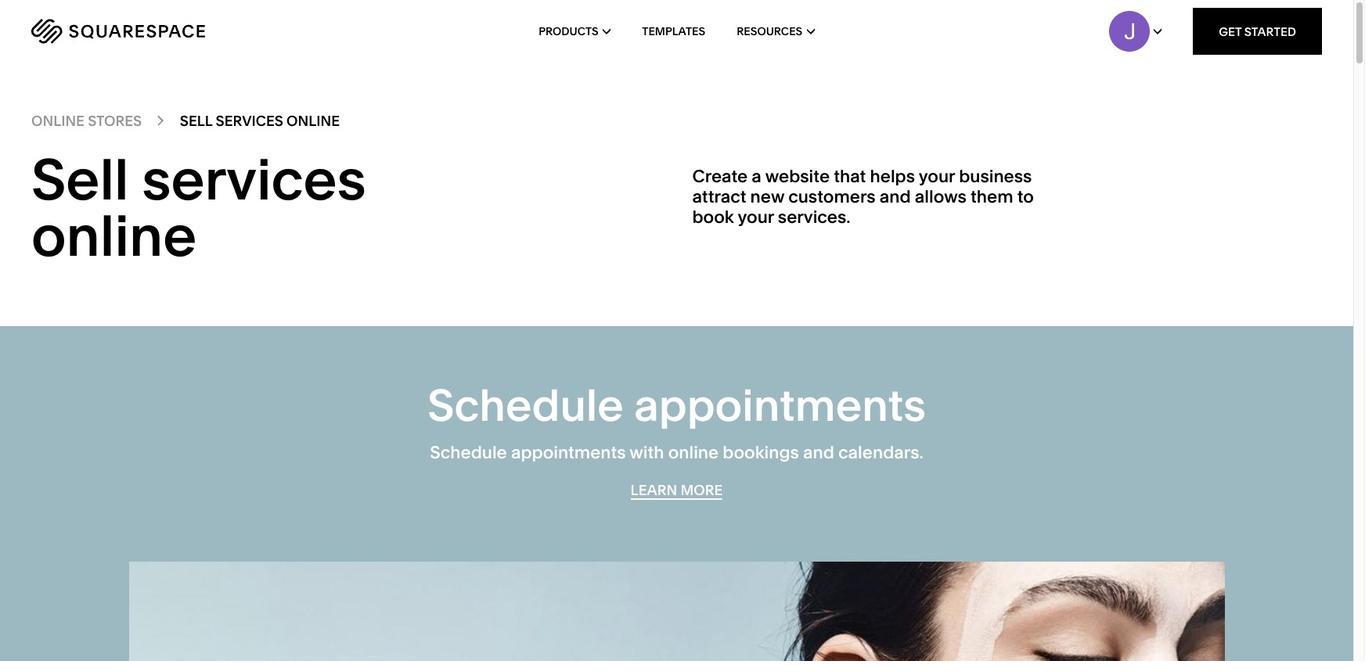 Task type: describe. For each thing, give the bounding box(es) containing it.
to
[[1018, 186, 1034, 208]]

1 vertical spatial online
[[668, 442, 719, 463]]

1 online from the left
[[31, 112, 85, 130]]

services.
[[778, 207, 851, 228]]

woman with face mask. image
[[129, 562, 1225, 662]]

schedule for schedule appointments
[[428, 379, 624, 432]]

online stores
[[31, 112, 142, 130]]

get started link
[[1194, 8, 1323, 55]]

appointments for schedule appointments with online bookings and calendars.
[[511, 442, 626, 463]]

and inside create a website that helps your business attract new customers and allows them to book your services.
[[880, 186, 911, 208]]

services
[[142, 145, 366, 213]]

get started
[[1219, 24, 1297, 39]]

schedule appointments with online bookings and calendars.
[[430, 442, 924, 463]]

them
[[971, 186, 1014, 208]]

sell services online
[[31, 145, 366, 270]]

a
[[752, 166, 762, 187]]

schedule appointments
[[428, 379, 926, 432]]

create
[[693, 166, 748, 187]]

customers
[[789, 186, 876, 208]]

learn more
[[631, 482, 723, 500]]

sell services online
[[180, 112, 340, 130]]

sell for sell services online
[[180, 112, 213, 130]]

more
[[681, 482, 723, 500]]

0 horizontal spatial and
[[803, 442, 835, 463]]

attract
[[693, 186, 747, 208]]

online inside sell services online
[[31, 201, 197, 270]]

templates
[[642, 24, 706, 38]]

learn
[[631, 482, 678, 500]]

schedule for schedule appointments with online bookings and calendars.
[[430, 442, 507, 463]]

appointments for schedule appointments
[[634, 379, 926, 432]]

1 horizontal spatial your
[[919, 166, 955, 187]]

services
[[216, 112, 283, 130]]



Task type: locate. For each thing, give the bounding box(es) containing it.
sell down online stores
[[31, 145, 129, 213]]

products
[[539, 24, 599, 38]]

1 horizontal spatial and
[[880, 186, 911, 208]]

products button
[[539, 0, 611, 63]]

0 horizontal spatial your
[[738, 207, 774, 228]]

1 horizontal spatial sell
[[180, 112, 213, 130]]

appointments
[[634, 379, 926, 432], [511, 442, 626, 463]]

1 vertical spatial and
[[803, 442, 835, 463]]

2 online from the left
[[287, 112, 340, 130]]

bookings
[[723, 442, 799, 463]]

0 vertical spatial sell
[[180, 112, 213, 130]]

online stores link
[[31, 112, 142, 130]]

and left allows
[[880, 186, 911, 208]]

squarespace logo image
[[31, 19, 205, 44]]

0 horizontal spatial online
[[31, 112, 85, 130]]

calendars.
[[839, 442, 924, 463]]

resources
[[737, 24, 803, 38]]

0 vertical spatial online
[[31, 201, 197, 270]]

sell for sell services online
[[31, 145, 129, 213]]

squarespace logo link
[[31, 19, 290, 44]]

new
[[751, 186, 785, 208]]

started
[[1245, 24, 1297, 39]]

business
[[959, 166, 1032, 187]]

get
[[1219, 24, 1242, 39]]

stores
[[88, 112, 142, 130]]

resources button
[[737, 0, 815, 63]]

that
[[834, 166, 866, 187]]

1 horizontal spatial appointments
[[634, 379, 926, 432]]

0 vertical spatial appointments
[[634, 379, 926, 432]]

1 vertical spatial schedule
[[430, 442, 507, 463]]

1 vertical spatial sell
[[31, 145, 129, 213]]

1 vertical spatial your
[[738, 207, 774, 228]]

1 horizontal spatial online
[[668, 442, 719, 463]]

your down a
[[738, 207, 774, 228]]

and
[[880, 186, 911, 208], [803, 442, 835, 463]]

schedule
[[428, 379, 624, 432], [430, 442, 507, 463]]

with
[[630, 442, 664, 463]]

allows
[[915, 186, 967, 208]]

your right the helps
[[919, 166, 955, 187]]

0 horizontal spatial appointments
[[511, 442, 626, 463]]

online right services
[[287, 112, 340, 130]]

sell inside sell services online
[[31, 145, 129, 213]]

1 horizontal spatial online
[[287, 112, 340, 130]]

online
[[31, 112, 85, 130], [287, 112, 340, 130]]

0 vertical spatial and
[[880, 186, 911, 208]]

create a website that helps your business attract new customers and allows them to book your services.
[[693, 166, 1034, 228]]

templates link
[[642, 0, 706, 63]]

and right bookings
[[803, 442, 835, 463]]

0 horizontal spatial online
[[31, 201, 197, 270]]

your
[[919, 166, 955, 187], [738, 207, 774, 228]]

0 vertical spatial schedule
[[428, 379, 624, 432]]

0 horizontal spatial sell
[[31, 145, 129, 213]]

book
[[693, 207, 734, 228]]

learn more link
[[631, 482, 723, 500]]

1 vertical spatial appointments
[[511, 442, 626, 463]]

sell left services
[[180, 112, 213, 130]]

website
[[766, 166, 830, 187]]

0 vertical spatial your
[[919, 166, 955, 187]]

online
[[31, 201, 197, 270], [668, 442, 719, 463]]

helps
[[870, 166, 915, 187]]

sell
[[180, 112, 213, 130], [31, 145, 129, 213]]

online left stores
[[31, 112, 85, 130]]



Task type: vqa. For each thing, say whether or not it's contained in the screenshot.
Learn More link
yes



